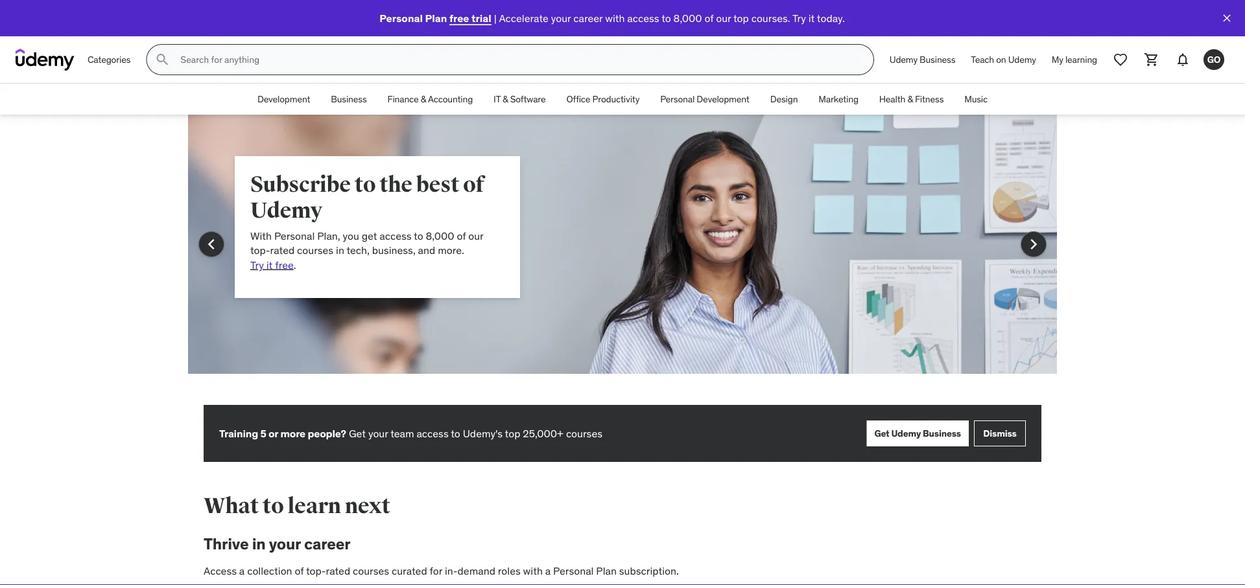 Task type: vqa. For each thing, say whether or not it's contained in the screenshot.
the "&" corresponding to Accounting
yes



Task type: describe. For each thing, give the bounding box(es) containing it.
people?
[[308, 427, 346, 440]]

try inside "subscribe to the best of udemy with personal plan, you get access to 8,000 of our top-rated courses in tech, business, and more. try it free ."
[[250, 258, 264, 272]]

business inside business link
[[331, 93, 367, 105]]

notifications image
[[1175, 52, 1191, 67]]

finance & accounting
[[388, 93, 473, 105]]

dismiss button
[[974, 421, 1026, 447]]

team
[[391, 427, 414, 440]]

get udemy business
[[874, 428, 961, 439]]

previous image
[[201, 234, 222, 255]]

training
[[219, 427, 258, 440]]

personal inside "subscribe to the best of udemy with personal plan, you get access to 8,000 of our top-rated courses in tech, business, and more. try it free ."
[[274, 229, 315, 243]]

it
[[494, 93, 501, 105]]

access inside "subscribe to the best of udemy with personal plan, you get access to 8,000 of our top-rated courses in tech, business, and more. try it free ."
[[380, 229, 412, 243]]

development link
[[247, 84, 321, 115]]

next
[[345, 493, 390, 520]]

thrive
[[204, 534, 249, 554]]

more.
[[438, 244, 464, 257]]

wishlist image
[[1113, 52, 1128, 67]]

personal development link
[[650, 84, 760, 115]]

and
[[418, 244, 435, 257]]

roles
[[498, 564, 521, 578]]

office productivity link
[[556, 84, 650, 115]]

business inside udemy business link
[[920, 54, 955, 65]]

0 horizontal spatial with
[[523, 564, 543, 578]]

health & fitness link
[[869, 84, 954, 115]]

it & software link
[[483, 84, 556, 115]]

design
[[770, 93, 798, 105]]

25,000+
[[523, 427, 564, 440]]

subscribe to the best of udemy with personal plan, you get access to 8,000 of our top-rated courses in tech, business, and more. try it free .
[[250, 171, 484, 272]]

1 a from the left
[[239, 564, 245, 578]]

fitness
[[915, 93, 944, 105]]

music link
[[954, 84, 998, 115]]

curated
[[392, 564, 427, 578]]

1 vertical spatial top-
[[306, 564, 326, 578]]

shopping cart with 0 items image
[[1144, 52, 1160, 67]]

8,000 inside "subscribe to the best of udemy with personal plan, you get access to 8,000 of our top-rated courses in tech, business, and more. try it free ."
[[426, 229, 454, 243]]

Search for anything text field
[[178, 49, 858, 71]]

categories button
[[80, 44, 138, 75]]

on
[[996, 54, 1006, 65]]

accounting
[[428, 93, 473, 105]]

health
[[879, 93, 905, 105]]

collection
[[247, 564, 292, 578]]

2 horizontal spatial courses
[[566, 427, 602, 440]]

the
[[379, 171, 412, 198]]

dismiss
[[983, 428, 1017, 439]]

teach on udemy link
[[963, 44, 1044, 75]]

design link
[[760, 84, 808, 115]]

0 horizontal spatial get
[[349, 427, 366, 440]]

2 vertical spatial courses
[[353, 564, 389, 578]]

our inside "subscribe to the best of udemy with personal plan, you get access to 8,000 of our top-rated courses in tech, business, and more. try it free ."
[[468, 229, 483, 243]]

marketing link
[[808, 84, 869, 115]]

2 development from the left
[[697, 93, 749, 105]]

my
[[1052, 54, 1063, 65]]

tech,
[[347, 244, 370, 257]]

go link
[[1198, 44, 1230, 75]]

or
[[268, 427, 278, 440]]

5
[[260, 427, 266, 440]]

top- inside "subscribe to the best of udemy with personal plan, you get access to 8,000 of our top-rated courses in tech, business, and more. try it free ."
[[250, 244, 270, 257]]

in inside "subscribe to the best of udemy with personal plan, you get access to 8,000 of our top-rated courses in tech, business, and more. try it free ."
[[336, 244, 344, 257]]

submit search image
[[155, 52, 170, 67]]

in-
[[445, 564, 458, 578]]

thrive in your career
[[204, 534, 350, 554]]

1 horizontal spatial plan
[[596, 564, 617, 578]]

best
[[416, 171, 459, 198]]

of right collection
[[295, 564, 304, 578]]

& for software
[[503, 93, 508, 105]]

0 vertical spatial it
[[808, 11, 815, 25]]



Task type: locate. For each thing, give the bounding box(es) containing it.
udemy
[[890, 54, 918, 65], [1008, 54, 1036, 65], [250, 197, 322, 224], [891, 428, 921, 439]]

free trial link
[[449, 11, 491, 25]]

& right health at the top right of page
[[908, 93, 913, 105]]

of left courses.
[[705, 11, 714, 25]]

courses inside "subscribe to the best of udemy with personal plan, you get access to 8,000 of our top-rated courses in tech, business, and more. try it free ."
[[297, 244, 333, 257]]

what
[[204, 493, 259, 520]]

2 vertical spatial your
[[269, 534, 301, 554]]

with
[[605, 11, 625, 25], [523, 564, 543, 578]]

0 vertical spatial your
[[551, 11, 571, 25]]

0 horizontal spatial top
[[505, 427, 520, 440]]

0 horizontal spatial your
[[269, 534, 301, 554]]

1 horizontal spatial rated
[[326, 564, 350, 578]]

0 horizontal spatial free
[[275, 258, 294, 272]]

courses down plan,
[[297, 244, 333, 257]]

plan,
[[317, 229, 340, 243]]

personal development
[[660, 93, 749, 105]]

1 vertical spatial courses
[[566, 427, 602, 440]]

& inside health & fitness link
[[908, 93, 913, 105]]

3 & from the left
[[908, 93, 913, 105]]

& inside it & software link
[[503, 93, 508, 105]]

my learning link
[[1044, 44, 1105, 75]]

access
[[204, 564, 237, 578]]

2 horizontal spatial &
[[908, 93, 913, 105]]

plan left free trial link
[[425, 11, 447, 25]]

1 vertical spatial access
[[380, 229, 412, 243]]

trial
[[472, 11, 491, 25]]

0 vertical spatial free
[[449, 11, 469, 25]]

courses right 25,000+
[[566, 427, 602, 440]]

top-
[[250, 244, 270, 257], [306, 564, 326, 578]]

udemy inside "subscribe to the best of udemy with personal plan, you get access to 8,000 of our top-rated courses in tech, business, and more. try it free ."
[[250, 197, 322, 224]]

get udemy business link
[[867, 421, 969, 447]]

business,
[[372, 244, 416, 257]]

you
[[343, 229, 359, 243]]

it inside "subscribe to the best of udemy with personal plan, you get access to 8,000 of our top-rated courses in tech, business, and more. try it free ."
[[266, 258, 273, 272]]

close image
[[1221, 12, 1233, 25]]

software
[[510, 93, 546, 105]]

try it free link
[[250, 258, 294, 272]]

0 vertical spatial with
[[605, 11, 625, 25]]

subscribe
[[250, 171, 351, 198]]

udemy business
[[890, 54, 955, 65]]

access
[[627, 11, 659, 25], [380, 229, 412, 243], [417, 427, 449, 440]]

2 a from the left
[[545, 564, 551, 578]]

in left tech, at top
[[336, 244, 344, 257]]

business
[[920, 54, 955, 65], [331, 93, 367, 105], [923, 428, 961, 439]]

health & fitness
[[879, 93, 944, 105]]

1 horizontal spatial try
[[792, 11, 806, 25]]

0 horizontal spatial access
[[380, 229, 412, 243]]

0 horizontal spatial in
[[252, 534, 266, 554]]

1 & from the left
[[421, 93, 426, 105]]

1 vertical spatial rated
[[326, 564, 350, 578]]

0 vertical spatial access
[[627, 11, 659, 25]]

it left '.'
[[266, 258, 273, 272]]

0 vertical spatial in
[[336, 244, 344, 257]]

of
[[705, 11, 714, 25], [463, 171, 484, 198], [457, 229, 466, 243], [295, 564, 304, 578]]

a right access
[[239, 564, 245, 578]]

rated inside "subscribe to the best of udemy with personal plan, you get access to 8,000 of our top-rated courses in tech, business, and more. try it free ."
[[270, 244, 295, 257]]

courses left curated
[[353, 564, 389, 578]]

& inside finance & accounting link
[[421, 93, 426, 105]]

udemy business link
[[882, 44, 963, 75]]

your left team
[[368, 427, 388, 440]]

1 horizontal spatial top
[[733, 11, 749, 25]]

of up more.
[[457, 229, 466, 243]]

office
[[566, 93, 590, 105]]

0 horizontal spatial courses
[[297, 244, 333, 257]]

business up fitness
[[920, 54, 955, 65]]

learn
[[287, 493, 341, 520]]

1 horizontal spatial access
[[417, 427, 449, 440]]

free inside "subscribe to the best of udemy with personal plan, you get access to 8,000 of our top-rated courses in tech, business, and more. try it free ."
[[275, 258, 294, 272]]

2 vertical spatial business
[[923, 428, 961, 439]]

1 vertical spatial try
[[250, 258, 264, 272]]

today.
[[817, 11, 845, 25]]

0 horizontal spatial a
[[239, 564, 245, 578]]

8,000
[[674, 11, 702, 25], [426, 229, 454, 243]]

teach
[[971, 54, 994, 65]]

0 horizontal spatial plan
[[425, 11, 447, 25]]

career right the accelerate
[[573, 11, 603, 25]]

plan left subscription.
[[596, 564, 617, 578]]

1 vertical spatial plan
[[596, 564, 617, 578]]

a right roles on the bottom
[[545, 564, 551, 578]]

categories
[[88, 54, 131, 65]]

0 vertical spatial top-
[[250, 244, 270, 257]]

2 vertical spatial access
[[417, 427, 449, 440]]

2 horizontal spatial access
[[627, 11, 659, 25]]

0 vertical spatial plan
[[425, 11, 447, 25]]

1 horizontal spatial it
[[808, 11, 815, 25]]

teach on udemy
[[971, 54, 1036, 65]]

business left finance
[[331, 93, 367, 105]]

2 & from the left
[[503, 93, 508, 105]]

1 horizontal spatial your
[[368, 427, 388, 440]]

for
[[430, 564, 442, 578]]

demand
[[458, 564, 495, 578]]

business left dismiss
[[923, 428, 961, 439]]

& right finance
[[421, 93, 426, 105]]

1 horizontal spatial 8,000
[[674, 11, 702, 25]]

|
[[494, 11, 497, 25]]

your for career
[[551, 11, 571, 25]]

top- right collection
[[306, 564, 326, 578]]

it left the today.
[[808, 11, 815, 25]]

learning
[[1065, 54, 1097, 65]]

1 vertical spatial your
[[368, 427, 388, 440]]

1 vertical spatial with
[[523, 564, 543, 578]]

0 horizontal spatial career
[[304, 534, 350, 554]]

1 vertical spatial free
[[275, 258, 294, 272]]

1 horizontal spatial &
[[503, 93, 508, 105]]

0 vertical spatial courses
[[297, 244, 333, 257]]

career down learn
[[304, 534, 350, 554]]

1 horizontal spatial a
[[545, 564, 551, 578]]

& for fitness
[[908, 93, 913, 105]]

your up collection
[[269, 534, 301, 554]]

top- down with
[[250, 244, 270, 257]]

try
[[792, 11, 806, 25], [250, 258, 264, 272]]

personal plan free trial | accelerate your career with access to 8,000 of our top courses. try it today.
[[380, 11, 845, 25]]

0 horizontal spatial rated
[[270, 244, 295, 257]]

1 vertical spatial 8,000
[[426, 229, 454, 243]]

1 vertical spatial in
[[252, 534, 266, 554]]

0 horizontal spatial top-
[[250, 244, 270, 257]]

0 horizontal spatial try
[[250, 258, 264, 272]]

0 vertical spatial try
[[792, 11, 806, 25]]

try down with
[[250, 258, 264, 272]]

to
[[662, 11, 671, 25], [354, 171, 376, 198], [414, 229, 423, 243], [451, 427, 460, 440], [263, 493, 284, 520]]

accelerate
[[499, 11, 549, 25]]

1 vertical spatial business
[[331, 93, 367, 105]]

udemy inside 'link'
[[1008, 54, 1036, 65]]

top
[[733, 11, 749, 25], [505, 427, 520, 440]]

my learning
[[1052, 54, 1097, 65]]

rated
[[270, 244, 295, 257], [326, 564, 350, 578]]

marketing
[[819, 93, 859, 105]]

get
[[362, 229, 377, 243]]

0 vertical spatial 8,000
[[674, 11, 702, 25]]

our
[[716, 11, 731, 25], [468, 229, 483, 243]]

1 horizontal spatial free
[[449, 11, 469, 25]]

finance & accounting link
[[377, 84, 483, 115]]

of right best
[[463, 171, 484, 198]]

top right udemy's
[[505, 427, 520, 440]]

courses.
[[751, 11, 790, 25]]

1 horizontal spatial top-
[[306, 564, 326, 578]]

try right courses.
[[792, 11, 806, 25]]

1 development from the left
[[257, 93, 310, 105]]

0 horizontal spatial 8,000
[[426, 229, 454, 243]]

1 vertical spatial our
[[468, 229, 483, 243]]

business inside get udemy business link
[[923, 428, 961, 439]]

0 horizontal spatial our
[[468, 229, 483, 243]]

business link
[[321, 84, 377, 115]]

top left courses.
[[733, 11, 749, 25]]

0 vertical spatial top
[[733, 11, 749, 25]]

more
[[280, 427, 305, 440]]

what to learn next
[[204, 493, 390, 520]]

get inside get udemy business link
[[874, 428, 889, 439]]

next image
[[1023, 234, 1044, 255]]

1 vertical spatial career
[[304, 534, 350, 554]]

plan
[[425, 11, 447, 25], [596, 564, 617, 578]]

0 vertical spatial our
[[716, 11, 731, 25]]

.
[[294, 258, 296, 272]]

courses
[[297, 244, 333, 257], [566, 427, 602, 440], [353, 564, 389, 578]]

in up collection
[[252, 534, 266, 554]]

0 vertical spatial career
[[573, 11, 603, 25]]

1 horizontal spatial career
[[573, 11, 603, 25]]

1 horizontal spatial in
[[336, 244, 344, 257]]

with
[[250, 229, 272, 243]]

&
[[421, 93, 426, 105], [503, 93, 508, 105], [908, 93, 913, 105]]

your right the accelerate
[[551, 11, 571, 25]]

2 horizontal spatial your
[[551, 11, 571, 25]]

1 horizontal spatial with
[[605, 11, 625, 25]]

it
[[808, 11, 815, 25], [266, 258, 273, 272]]

music
[[965, 93, 988, 105]]

1 horizontal spatial our
[[716, 11, 731, 25]]

1 horizontal spatial get
[[874, 428, 889, 439]]

udemy's
[[463, 427, 503, 440]]

in
[[336, 244, 344, 257], [252, 534, 266, 554]]

finance
[[388, 93, 419, 105]]

it & software
[[494, 93, 546, 105]]

1 vertical spatial top
[[505, 427, 520, 440]]

your for team
[[368, 427, 388, 440]]

go
[[1207, 54, 1221, 65]]

office productivity
[[566, 93, 640, 105]]

productivity
[[592, 93, 640, 105]]

& right it
[[503, 93, 508, 105]]

0 horizontal spatial it
[[266, 258, 273, 272]]

0 horizontal spatial development
[[257, 93, 310, 105]]

carousel element
[[188, 115, 1057, 405]]

personal
[[380, 11, 423, 25], [660, 93, 695, 105], [274, 229, 315, 243], [553, 564, 594, 578]]

access a collection of top-rated courses curated for in-demand roles with a personal plan subscription.
[[204, 564, 679, 578]]

0 horizontal spatial &
[[421, 93, 426, 105]]

& for accounting
[[421, 93, 426, 105]]

training 5 or more people? get your team access to udemy's top 25,000+ courses
[[219, 427, 602, 440]]

0 vertical spatial business
[[920, 54, 955, 65]]

subscription.
[[619, 564, 679, 578]]

1 horizontal spatial courses
[[353, 564, 389, 578]]

1 horizontal spatial development
[[697, 93, 749, 105]]

1 vertical spatial it
[[266, 258, 273, 272]]

udemy image
[[16, 49, 75, 71]]

0 vertical spatial rated
[[270, 244, 295, 257]]



